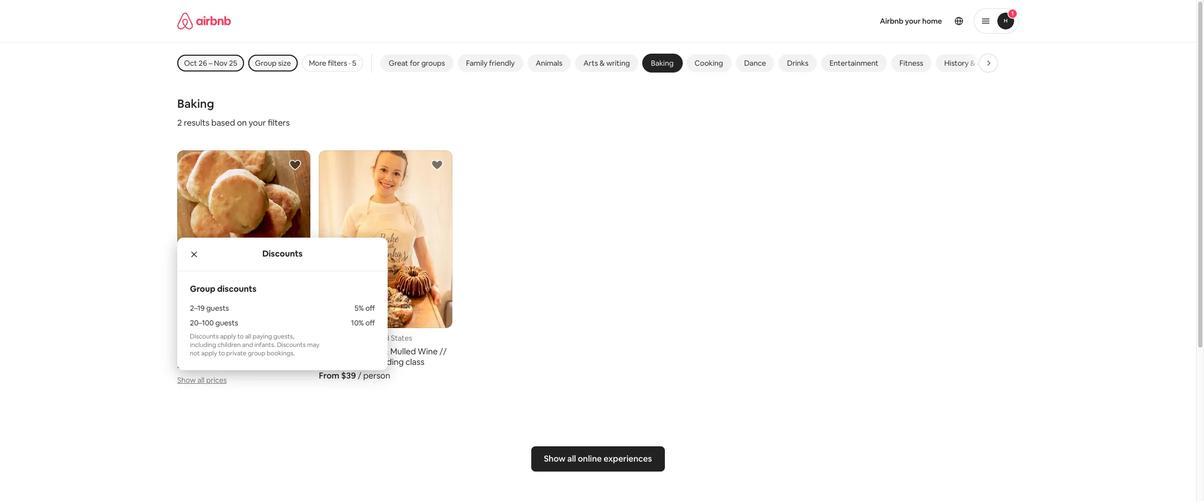 Task type: describe. For each thing, give the bounding box(es) containing it.
great for groups
[[389, 58, 445, 68]]

show all prices button
[[177, 376, 227, 385]]

dance element
[[745, 58, 766, 68]]

baking inside button
[[651, 58, 674, 68]]

1 horizontal spatial ·
[[349, 58, 351, 68]]

5
[[352, 58, 356, 68]]

history & culture element
[[945, 58, 1001, 68]]

cooking
[[695, 58, 723, 68]]

united inside holiday cookies & mulled wine // perfect team-building class 'group'
[[367, 334, 389, 343]]

guests for 20–100 guests
[[216, 318, 238, 328]]

4.98 ( 498 )
[[186, 334, 219, 343]]

including
[[190, 341, 216, 349]]

more filters · 5
[[309, 58, 356, 68]]

united inside soulfull biscuit making group
[[225, 334, 248, 343]]

0 vertical spatial to
[[237, 332, 244, 341]]

online
[[578, 454, 602, 465]]

& for history
[[971, 58, 976, 68]]

cooking button
[[687, 54, 732, 72]]

2–19
[[190, 304, 205, 313]]

drinks element
[[787, 58, 809, 68]]

discounts for discounts apply to all paying guests, including children and infants. discounts may not apply to private group bookings.
[[190, 332, 219, 341]]

& for arts
[[600, 58, 605, 68]]

save this experience image
[[431, 159, 443, 172]]

animals
[[536, 58, 563, 68]]

1 vertical spatial apply
[[201, 349, 217, 358]]

your
[[249, 117, 266, 128]]

infants.
[[255, 341, 276, 349]]

dance
[[745, 58, 766, 68]]

show all online experiences link
[[532, 447, 665, 472]]

0 vertical spatial apply
[[220, 332, 236, 341]]

based
[[211, 117, 235, 128]]

$22
[[200, 360, 214, 371]]

show inside show all online experiences link
[[544, 454, 566, 465]]

/ inside 'group'
[[358, 370, 362, 381]]

2 vertical spatial all
[[568, 454, 576, 465]]

5% off
[[355, 304, 375, 313]]

· inside soulfull biscuit making group
[[221, 334, 223, 343]]

from for from $39 / person
[[319, 370, 340, 381]]

show all online experiences
[[544, 454, 652, 465]]

off for 10% off
[[366, 318, 375, 328]]

arts & writing element
[[584, 58, 630, 68]]

group
[[190, 284, 216, 295]]

guests for 2–19 guests
[[206, 304, 229, 313]]

show inside from $22 $20 / person show all prices
[[177, 376, 196, 385]]

group discounts
[[190, 284, 257, 295]]

rating 4.98 out of 5; 498 reviews image
[[177, 334, 219, 343]]

and
[[242, 341, 253, 349]]

animals element
[[536, 58, 563, 68]]

all inside from $22 $20 / person show all prices
[[197, 376, 205, 385]]

off for 5% off
[[366, 304, 375, 313]]

2–19 guests
[[190, 304, 229, 313]]

· united states
[[221, 334, 271, 343]]

paying
[[253, 332, 272, 341]]

baking button
[[643, 54, 682, 72]]

experiences
[[604, 454, 652, 465]]

from $39 / person
[[319, 370, 390, 381]]

private
[[226, 349, 247, 358]]

more
[[309, 58, 326, 68]]

culture
[[977, 58, 1001, 68]]

on
[[237, 117, 247, 128]]

guests,
[[274, 332, 295, 341]]

for
[[410, 58, 420, 68]]

arts & writing
[[584, 58, 630, 68]]

great for groups element
[[389, 58, 445, 68]]

drinks
[[787, 58, 809, 68]]

not
[[190, 349, 200, 358]]

(
[[202, 334, 204, 343]]

20–100
[[190, 318, 214, 328]]

5%
[[355, 304, 364, 313]]

family friendly button
[[458, 54, 523, 72]]

1 vertical spatial baking
[[177, 96, 214, 111]]

great for groups button
[[381, 54, 454, 72]]



Task type: vqa. For each thing, say whether or not it's contained in the screenshot.
Rating 4.98 out of 5; 498 reviews image at the bottom left
yes



Task type: locate. For each thing, give the bounding box(es) containing it.
discounts
[[262, 249, 303, 260], [190, 332, 219, 341], [277, 341, 306, 349]]

show down not
[[177, 376, 196, 385]]

all inside discounts apply to all paying guests, including children and infants. discounts may not apply to private group bookings.
[[245, 332, 251, 341]]

person inside holiday cookies & mulled wine // perfect team-building class 'group'
[[363, 370, 390, 381]]

from left $39
[[319, 370, 340, 381]]

1 horizontal spatial &
[[971, 58, 976, 68]]

guests up )
[[216, 318, 238, 328]]

2 horizontal spatial all
[[568, 454, 576, 465]]

from inside from $22 $20 / person show all prices
[[177, 360, 198, 371]]

4.98
[[186, 334, 200, 343]]

1 off from the top
[[366, 304, 375, 313]]

· left 5
[[349, 58, 351, 68]]

guests
[[206, 304, 229, 313], [216, 318, 238, 328]]

all left paying on the bottom left
[[245, 332, 251, 341]]

dance button
[[736, 54, 775, 72]]

0 horizontal spatial from
[[177, 360, 198, 371]]

apply right )
[[220, 332, 236, 341]]

discounts for discounts
[[262, 249, 303, 260]]

1 vertical spatial filters
[[268, 117, 290, 128]]

from inside holiday cookies & mulled wine // perfect team-building class 'group'
[[319, 370, 340, 381]]

& inside "button"
[[971, 58, 976, 68]]

1 horizontal spatial show
[[544, 454, 566, 465]]

united
[[225, 334, 248, 343], [367, 334, 389, 343]]

0 vertical spatial all
[[245, 332, 251, 341]]

& inside button
[[600, 58, 605, 68]]

·
[[349, 58, 351, 68], [221, 334, 223, 343]]

soulfull biscuit making group
[[177, 151, 311, 386]]

2
[[177, 117, 182, 128]]

· right )
[[221, 334, 223, 343]]

save this experience image
[[289, 159, 302, 172]]

all left "prices" on the left of the page
[[197, 376, 205, 385]]

20–100 guests
[[190, 318, 238, 328]]

1 vertical spatial guests
[[216, 318, 238, 328]]

apply
[[220, 332, 236, 341], [201, 349, 217, 358]]

0 horizontal spatial states
[[250, 334, 271, 343]]

1 horizontal spatial from
[[319, 370, 340, 381]]

0 horizontal spatial ·
[[221, 334, 223, 343]]

fitness button
[[892, 54, 932, 72]]

1 horizontal spatial united
[[367, 334, 389, 343]]

states inside soulfull biscuit making group
[[250, 334, 271, 343]]

arts & writing button
[[575, 54, 639, 72]]

baking
[[651, 58, 674, 68], [177, 96, 214, 111]]

great
[[389, 58, 408, 68]]

person right $39
[[363, 370, 390, 381]]

2 & from the left
[[971, 58, 976, 68]]

0 horizontal spatial baking
[[177, 96, 214, 111]]

person down 'group'
[[238, 360, 265, 371]]

from $22 $20 / person show all prices
[[177, 360, 265, 385]]

person
[[238, 360, 265, 371], [363, 370, 390, 381]]

1 united from the left
[[225, 334, 248, 343]]

states inside holiday cookies & mulled wine // perfect team-building class 'group'
[[391, 334, 412, 343]]

1 vertical spatial off
[[366, 318, 375, 328]]

group
[[248, 349, 265, 358]]

off right 10%
[[366, 318, 375, 328]]

discounts
[[217, 284, 257, 295]]

entertainment element
[[830, 58, 879, 68]]

2 states from the left
[[391, 334, 412, 343]]

1 & from the left
[[600, 58, 605, 68]]

0 vertical spatial off
[[366, 304, 375, 313]]

family friendly
[[466, 58, 515, 68]]

0 horizontal spatial &
[[600, 58, 605, 68]]

history & culture
[[945, 58, 1001, 68]]

writing
[[607, 58, 630, 68]]

animals button
[[528, 54, 571, 72]]

from for from $22 $20 / person show all prices
[[177, 360, 198, 371]]

0 horizontal spatial all
[[197, 376, 205, 385]]

1 horizontal spatial /
[[358, 370, 362, 381]]

profile element
[[690, 0, 1019, 42]]

states
[[250, 334, 271, 343], [391, 334, 412, 343]]

entertainment
[[830, 58, 879, 68]]

filters right your
[[268, 117, 290, 128]]

children
[[218, 341, 241, 349]]

1 vertical spatial all
[[197, 376, 205, 385]]

0 vertical spatial baking
[[651, 58, 674, 68]]

2 united from the left
[[367, 334, 389, 343]]

0 horizontal spatial show
[[177, 376, 196, 385]]

0 horizontal spatial /
[[233, 360, 236, 371]]

united up the private
[[225, 334, 248, 343]]

show
[[177, 376, 196, 385], [544, 454, 566, 465]]

& right arts
[[600, 58, 605, 68]]

1 states from the left
[[250, 334, 271, 343]]

entertainment button
[[821, 54, 887, 72]]

baking right the writing
[[651, 58, 674, 68]]

bookings.
[[267, 349, 295, 358]]

filters left 5
[[328, 58, 347, 68]]

results
[[184, 117, 210, 128]]

cooking element
[[695, 58, 723, 68]]

united states
[[367, 334, 412, 343]]

off
[[366, 304, 375, 313], [366, 318, 375, 328]]

$20
[[216, 360, 231, 371]]

prices
[[206, 376, 227, 385]]

$39
[[341, 370, 356, 381]]

all
[[245, 332, 251, 341], [197, 376, 205, 385], [568, 454, 576, 465]]

discounts dialog
[[177, 238, 388, 370]]

)
[[217, 334, 219, 343]]

friendly
[[489, 58, 515, 68]]

1 vertical spatial show
[[544, 454, 566, 465]]

groups
[[421, 58, 445, 68]]

fitness
[[900, 58, 924, 68]]

/
[[233, 360, 236, 371], [358, 370, 362, 381]]

/ right $20
[[233, 360, 236, 371]]

discounts apply to all paying guests, including children and infants. discounts may not apply to private group bookings.
[[190, 332, 320, 358]]

0 horizontal spatial to
[[219, 349, 225, 358]]

2 results based on your filters
[[177, 117, 290, 128]]

united down 10% off
[[367, 334, 389, 343]]

0 horizontal spatial united
[[225, 334, 248, 343]]

baking up results
[[177, 96, 214, 111]]

0 vertical spatial guests
[[206, 304, 229, 313]]

1 horizontal spatial to
[[237, 332, 244, 341]]

1 horizontal spatial baking
[[651, 58, 674, 68]]

1 vertical spatial to
[[219, 349, 225, 358]]

fitness element
[[900, 58, 924, 68]]

0 horizontal spatial filters
[[268, 117, 290, 128]]

family friendly element
[[466, 58, 515, 68]]

all left online
[[568, 454, 576, 465]]

filters
[[328, 58, 347, 68], [268, 117, 290, 128]]

holiday cookies & mulled wine // perfect team-building class group
[[319, 151, 452, 381]]

from down not
[[177, 360, 198, 371]]

history & culture button
[[936, 54, 1010, 72]]

to
[[237, 332, 244, 341], [219, 349, 225, 358]]

1 horizontal spatial all
[[245, 332, 251, 341]]

drinks button
[[779, 54, 817, 72]]

0 vertical spatial ·
[[349, 58, 351, 68]]

10% off
[[351, 318, 375, 328]]

1 vertical spatial ·
[[221, 334, 223, 343]]

1 horizontal spatial states
[[391, 334, 412, 343]]

to up the private
[[237, 332, 244, 341]]

off right 5%
[[366, 304, 375, 313]]

/ right $39
[[358, 370, 362, 381]]

10%
[[351, 318, 364, 328]]

apply up $22
[[201, 349, 217, 358]]

history
[[945, 58, 969, 68]]

&
[[600, 58, 605, 68], [971, 58, 976, 68]]

0 horizontal spatial apply
[[201, 349, 217, 358]]

1 horizontal spatial filters
[[328, 58, 347, 68]]

/ inside from $22 $20 / person show all prices
[[233, 360, 236, 371]]

0 vertical spatial show
[[177, 376, 196, 385]]

2 off from the top
[[366, 318, 375, 328]]

family
[[466, 58, 488, 68]]

0 vertical spatial filters
[[328, 58, 347, 68]]

arts
[[584, 58, 598, 68]]

498
[[204, 334, 217, 343]]

1 horizontal spatial apply
[[220, 332, 236, 341]]

show left online
[[544, 454, 566, 465]]

baking element
[[651, 58, 674, 68]]

0 horizontal spatial person
[[238, 360, 265, 371]]

guests up "20–100 guests"
[[206, 304, 229, 313]]

1 horizontal spatial person
[[363, 370, 390, 381]]

& left culture
[[971, 58, 976, 68]]

to up $20
[[219, 349, 225, 358]]

person inside from $22 $20 / person show all prices
[[238, 360, 265, 371]]

may
[[307, 341, 320, 349]]

from
[[177, 360, 198, 371], [319, 370, 340, 381]]



